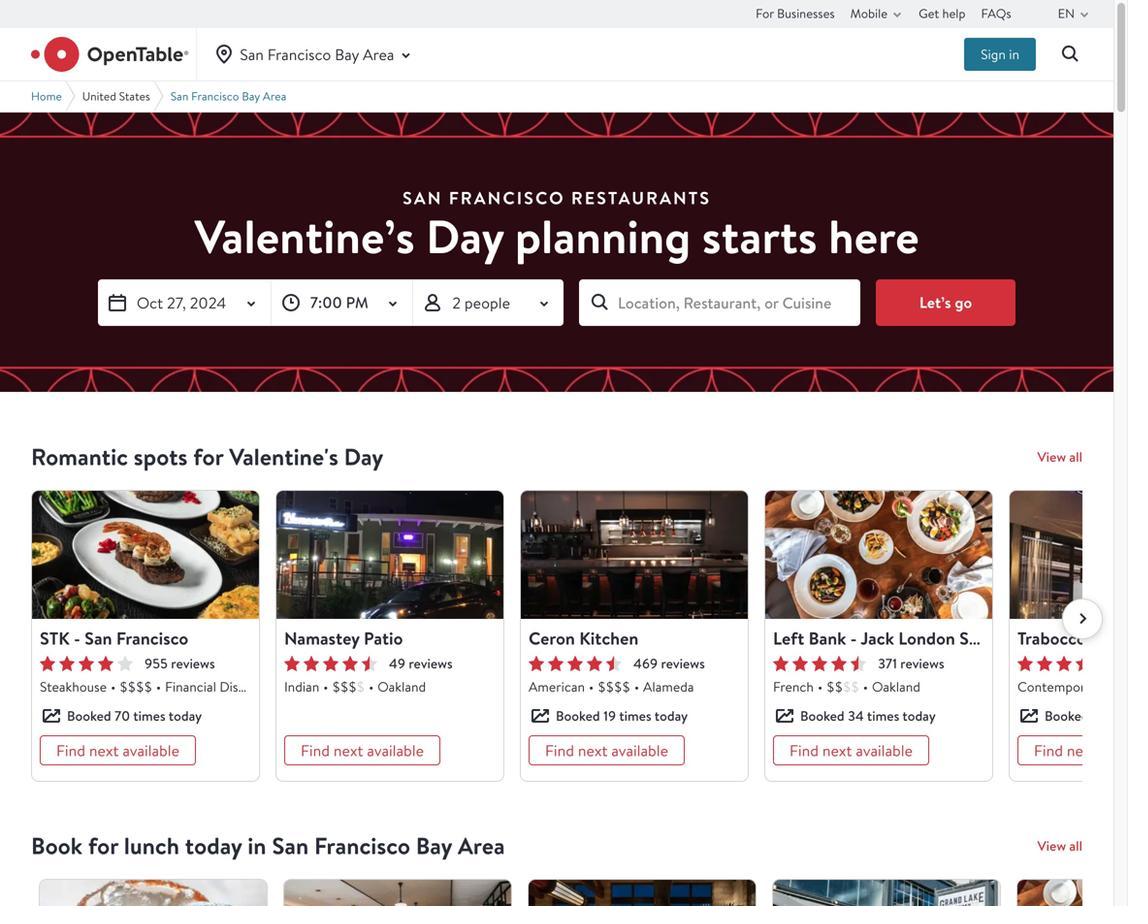 Task type: locate. For each thing, give the bounding box(es) containing it.
san francisco bay area link
[[171, 88, 286, 104]]

$$$
[[332, 678, 357, 696]]

let's
[[920, 292, 951, 313]]

find next available for ceron
[[545, 740, 669, 761]]

area
[[363, 44, 394, 64], [263, 88, 286, 104], [458, 830, 505, 862]]

1 horizontal spatial times
[[619, 707, 652, 725]]

0 horizontal spatial times
[[133, 707, 166, 725]]

sign in button
[[964, 38, 1036, 71]]

reviews for ceron kitchen
[[661, 654, 705, 673]]

0 vertical spatial area
[[363, 44, 394, 64]]

0 vertical spatial a photo of left bank - jack london square restaurant image
[[766, 491, 993, 619]]

-
[[74, 626, 80, 651], [851, 626, 857, 651]]

0 horizontal spatial bay
[[242, 88, 260, 104]]

0 horizontal spatial -
[[74, 626, 80, 651]]

0 horizontal spatial for
[[88, 830, 118, 862]]

2 times from the left
[[619, 707, 652, 725]]

search icon image
[[1059, 43, 1083, 66]]

san inside san francisco restaurants valentine's day planning starts here
[[403, 186, 443, 210]]

3 reviews from the left
[[661, 654, 705, 673]]

find next available button down 70
[[40, 735, 196, 766]]

27,
[[167, 292, 186, 313]]

3 times from the left
[[867, 707, 900, 725]]

times right 19
[[619, 707, 652, 725]]

0 horizontal spatial area
[[263, 88, 286, 104]]

day inside san francisco restaurants valentine's day planning starts here
[[426, 205, 504, 268]]

2 find next available from the left
[[301, 740, 424, 761]]

0 vertical spatial view all link
[[1038, 447, 1083, 467]]

34
[[848, 707, 864, 725]]

1 available from the left
[[123, 740, 180, 761]]

a photo of grand lake kitchen - lake merritt restaurant image
[[773, 880, 1000, 906]]

en
[[1058, 5, 1075, 22]]

$$$$ for ceron kitchen
[[598, 678, 630, 696]]

- left jack
[[851, 626, 857, 651]]

spots
[[134, 441, 188, 473]]

find next available for left
[[790, 740, 913, 761]]

0 vertical spatial day
[[426, 205, 504, 268]]

for right "book"
[[88, 830, 118, 862]]

1 find from the left
[[56, 740, 85, 761]]

1 vertical spatial area
[[263, 88, 286, 104]]

view
[[1038, 448, 1066, 466], [1038, 837, 1066, 855]]

49 reviews
[[389, 654, 453, 673]]

booked 28 tim
[[1045, 707, 1128, 725]]

london
[[899, 626, 956, 651]]

1 horizontal spatial area
[[363, 44, 394, 64]]

0 horizontal spatial $$$$
[[120, 678, 152, 696]]

2 next from the left
[[334, 740, 363, 761]]

booked left 19
[[556, 707, 600, 725]]

reviews up alameda on the bottom of the page
[[661, 654, 705, 673]]

next
[[89, 740, 119, 761], [334, 740, 363, 761], [578, 740, 608, 761], [823, 740, 852, 761]]

today right lunch
[[185, 830, 242, 862]]

oakland for patio
[[378, 678, 426, 696]]

1 view from the top
[[1038, 448, 1066, 466]]

1 vertical spatial view all
[[1038, 837, 1083, 855]]

find down embarcadero
[[301, 740, 330, 761]]

steakhouse
[[40, 678, 107, 696]]

4 reviews from the left
[[901, 654, 945, 673]]

1 vertical spatial view
[[1038, 837, 1066, 855]]

go
[[955, 292, 972, 313]]

$
[[357, 678, 365, 696]]

1 vertical spatial for
[[88, 830, 118, 862]]

19
[[603, 707, 616, 725]]

san francisco bay area
[[240, 44, 394, 64], [171, 88, 286, 104]]

0 vertical spatial view
[[1038, 448, 1066, 466]]

day up 2
[[426, 205, 504, 268]]

0 vertical spatial bay
[[335, 44, 359, 64]]

4.7 stars image
[[1018, 656, 1111, 671]]

find next available button down $
[[284, 735, 441, 766]]

1 $$$$ from the left
[[120, 678, 152, 696]]

$$ down 4.4 stars 'image'
[[827, 678, 843, 696]]

find
[[56, 740, 85, 761], [301, 740, 330, 761], [545, 740, 574, 761], [790, 740, 819, 761]]

0 vertical spatial san francisco bay area
[[240, 44, 394, 64]]

next down 19
[[578, 740, 608, 761]]

alameda
[[643, 678, 694, 696]]

booked left 70
[[67, 707, 111, 725]]

jack
[[861, 626, 894, 651]]

san francisco bay area inside dropdown button
[[240, 44, 394, 64]]

1 horizontal spatial -
[[851, 626, 857, 651]]

for
[[193, 441, 224, 473], [88, 830, 118, 862]]

next for stk
[[89, 740, 119, 761]]

reviews down london
[[901, 654, 945, 673]]

1 horizontal spatial day
[[426, 205, 504, 268]]

Please input a Location, Restaurant or Cuisine field
[[579, 279, 861, 326]]

2 view from the top
[[1038, 837, 1066, 855]]

valentine's
[[194, 205, 415, 268]]

contemporary
[[1018, 678, 1104, 696]]

find next available
[[56, 740, 180, 761], [301, 740, 424, 761], [545, 740, 669, 761], [790, 740, 913, 761]]

view all for romantic spots for valentine's day
[[1038, 448, 1083, 466]]

find next available button for stk
[[40, 735, 196, 766]]

find next available down 19
[[545, 740, 669, 761]]

booked
[[67, 707, 111, 725], [556, 707, 600, 725], [800, 707, 845, 725], [1045, 707, 1089, 725]]

view for romantic spots for valentine's day
[[1038, 448, 1066, 466]]

4 next from the left
[[823, 740, 852, 761]]

times
[[133, 707, 166, 725], [619, 707, 652, 725], [867, 707, 900, 725]]

1 vertical spatial all
[[1070, 837, 1083, 855]]

$$ up the 34
[[843, 678, 859, 696]]

people
[[465, 292, 510, 313]]

2 oakland from the left
[[872, 678, 921, 696]]

0 horizontal spatial day
[[344, 441, 384, 473]]

0 horizontal spatial in
[[248, 830, 266, 862]]

tim
[[1111, 707, 1128, 725]]

70
[[114, 707, 130, 725]]

1 horizontal spatial a photo of left bank - jack london square restaurant image
[[1018, 880, 1128, 906]]

1 all from the top
[[1070, 448, 1083, 466]]

today down financial
[[169, 707, 202, 725]]

indian
[[284, 678, 319, 696]]

49
[[389, 654, 406, 673]]

day for valentine's
[[344, 441, 384, 473]]

1 reviews from the left
[[171, 654, 215, 673]]

find next available button
[[40, 735, 196, 766], [284, 735, 441, 766], [529, 735, 685, 766], [773, 735, 929, 766]]

a photo of ceron kitchen restaurant image
[[521, 491, 748, 619]]

2 booked from the left
[[556, 707, 600, 725]]

1 vertical spatial in
[[248, 830, 266, 862]]

booked down contemporary itali
[[1045, 707, 1089, 725]]

next down the 34
[[823, 740, 852, 761]]

1 horizontal spatial in
[[1009, 45, 1020, 63]]

american
[[529, 678, 585, 696]]

1 horizontal spatial for
[[193, 441, 224, 473]]

2
[[452, 292, 461, 313]]

francisco inside dropdown button
[[267, 44, 331, 64]]

booked 70 times today
[[67, 707, 202, 725]]

4.5 stars image
[[284, 656, 377, 671]]

2 find next available button from the left
[[284, 735, 441, 766]]

in
[[1009, 45, 1020, 63], [248, 830, 266, 862]]

$$ $$
[[827, 678, 859, 696]]

4 available from the left
[[856, 740, 913, 761]]

0 horizontal spatial oakland
[[378, 678, 426, 696]]

view all
[[1038, 448, 1083, 466], [1038, 837, 1083, 855]]

2 horizontal spatial times
[[867, 707, 900, 725]]

find next available down the 34
[[790, 740, 913, 761]]

namastey patio
[[284, 626, 403, 651]]

times right 70
[[133, 707, 166, 725]]

3 booked from the left
[[800, 707, 845, 725]]

1 horizontal spatial bay
[[335, 44, 359, 64]]

1 view all link from the top
[[1038, 447, 1083, 467]]

1 booked from the left
[[67, 707, 111, 725]]

next down $$$ $
[[334, 740, 363, 761]]

3 find from the left
[[545, 740, 574, 761]]

$$
[[827, 678, 843, 696], [843, 678, 859, 696]]

1 find next available button from the left
[[40, 735, 196, 766]]

1 vertical spatial a photo of left bank - jack london square restaurant image
[[1018, 880, 1128, 906]]

francisco
[[267, 44, 331, 64], [191, 88, 239, 104], [449, 186, 565, 210], [116, 626, 188, 651], [314, 830, 410, 862]]

booked left the 34
[[800, 707, 845, 725]]

2 horizontal spatial bay
[[416, 830, 452, 862]]

955 reviews
[[145, 654, 215, 673]]

/
[[267, 678, 272, 696]]

all
[[1070, 448, 1083, 466], [1070, 837, 1083, 855]]

3 find next available button from the left
[[529, 735, 685, 766]]

$$$$ for stk - san francisco
[[120, 678, 152, 696]]

1 vertical spatial day
[[344, 441, 384, 473]]

2 $$ from the left
[[843, 678, 859, 696]]

pm
[[346, 292, 368, 313]]

a photo of left bank - jack london square restaurant image
[[766, 491, 993, 619], [1018, 880, 1128, 906]]

oakland down "49"
[[378, 678, 426, 696]]

a photo of todos restaurant image
[[40, 880, 267, 906]]

financial district / embarcadero
[[165, 678, 353, 696]]

today for 70
[[169, 707, 202, 725]]

4 find from the left
[[790, 740, 819, 761]]

ceron
[[529, 626, 575, 651]]

today down 371 reviews
[[903, 707, 936, 725]]

oct 27, 2024
[[137, 292, 226, 313]]

$$$$ up booked 70 times today
[[120, 678, 152, 696]]

469
[[634, 654, 658, 673]]

2 vertical spatial bay
[[416, 830, 452, 862]]

available
[[123, 740, 180, 761], [367, 740, 424, 761], [612, 740, 669, 761], [856, 740, 913, 761]]

view all link for romantic spots for valentine's day
[[1038, 447, 1083, 467]]

reviews up financial
[[171, 654, 215, 673]]

0 vertical spatial view all
[[1038, 448, 1083, 466]]

available down "booked 34 times today" at the bottom of the page
[[856, 740, 913, 761]]

oakland down 371
[[872, 678, 921, 696]]

4 find next available from the left
[[790, 740, 913, 761]]

1 horizontal spatial oakland
[[872, 678, 921, 696]]

find down american at the bottom of page
[[545, 740, 574, 761]]

0 vertical spatial all
[[1070, 448, 1083, 466]]

available for stk - san francisco
[[123, 740, 180, 761]]

book for lunch today in san francisco bay area
[[31, 830, 505, 862]]

371
[[878, 654, 897, 673]]

available down booked 70 times today
[[123, 740, 180, 761]]

2 view all from the top
[[1038, 837, 1083, 855]]

en button
[[1058, 0, 1096, 27]]

1 vertical spatial bay
[[242, 88, 260, 104]]

for right spots
[[193, 441, 224, 473]]

1 vertical spatial view all link
[[1038, 836, 1083, 856]]

times for kitchen
[[619, 707, 652, 725]]

2 $$$$ from the left
[[598, 678, 630, 696]]

today down alameda on the bottom of the page
[[655, 707, 688, 725]]

1 horizontal spatial $$$$
[[598, 678, 630, 696]]

None field
[[579, 279, 861, 326]]

3 available from the left
[[612, 740, 669, 761]]

2 reviews from the left
[[409, 654, 453, 673]]

find next available button down 19
[[529, 735, 685, 766]]

view all link for book for lunch today in san francisco bay area
[[1038, 836, 1083, 856]]

today
[[169, 707, 202, 725], [655, 707, 688, 725], [903, 707, 936, 725], [185, 830, 242, 862]]

view for book for lunch today in san francisco bay area
[[1038, 837, 1066, 855]]

3 next from the left
[[578, 740, 608, 761]]

1 find next available from the left
[[56, 740, 180, 761]]

times for bank
[[867, 707, 900, 725]]

find next available down 70
[[56, 740, 180, 761]]

reviews for namastey patio
[[409, 654, 453, 673]]

reviews right "49"
[[409, 654, 453, 673]]

for
[[756, 5, 774, 22]]

times right the 34
[[867, 707, 900, 725]]

restaurants
[[571, 186, 711, 210]]

1 next from the left
[[89, 740, 119, 761]]

7:00
[[310, 292, 342, 313]]

3 find next available from the left
[[545, 740, 669, 761]]

2 find from the left
[[301, 740, 330, 761]]

$$$$ up 19
[[598, 678, 630, 696]]

1 view all from the top
[[1038, 448, 1083, 466]]

2 view all link from the top
[[1038, 836, 1083, 856]]

1 oakland from the left
[[378, 678, 426, 696]]

find down french
[[790, 740, 819, 761]]

available down booked 19 times today
[[612, 740, 669, 761]]

2 all from the top
[[1070, 837, 1083, 855]]

0 vertical spatial in
[[1009, 45, 1020, 63]]

2 vertical spatial area
[[458, 830, 505, 862]]

find next available down $
[[301, 740, 424, 761]]

french
[[773, 678, 814, 696]]

find next available button down the 34
[[773, 735, 929, 766]]

oakland
[[378, 678, 426, 696], [872, 678, 921, 696]]

available down "49"
[[367, 740, 424, 761]]

day right 'valentine's'
[[344, 441, 384, 473]]

4 find next available button from the left
[[773, 735, 929, 766]]

- right stk
[[74, 626, 80, 651]]

bay
[[335, 44, 359, 64], [242, 88, 260, 104], [416, 830, 452, 862]]

next down 70
[[89, 740, 119, 761]]

valentine's
[[229, 441, 339, 473]]

view all link
[[1038, 447, 1083, 467], [1038, 836, 1083, 856]]

1 times from the left
[[133, 707, 166, 725]]

bay inside dropdown button
[[335, 44, 359, 64]]

available for ceron kitchen
[[612, 740, 669, 761]]

1 $$ from the left
[[827, 678, 843, 696]]

ceron kitchen
[[529, 626, 639, 651]]

find down steakhouse
[[56, 740, 85, 761]]



Task type: describe. For each thing, give the bounding box(es) containing it.
find next available button for left
[[773, 735, 929, 766]]

all for book for lunch today in san francisco bay area
[[1070, 837, 1083, 855]]

let's go
[[920, 292, 972, 313]]

planning
[[515, 205, 691, 268]]

mobile button
[[851, 0, 909, 27]]

times for -
[[133, 707, 166, 725]]

booked for bank
[[800, 707, 845, 725]]

0 vertical spatial for
[[193, 441, 224, 473]]

day for valentine's
[[426, 205, 504, 268]]

0 horizontal spatial a photo of left bank - jack london square restaurant image
[[766, 491, 993, 619]]

oct 27, 2024 button
[[98, 279, 270, 326]]

trabocco
[[1018, 626, 1086, 651]]

home
[[31, 88, 62, 104]]

lunch
[[124, 830, 179, 862]]

today for 34
[[903, 707, 936, 725]]

a photo of namastey patio restaurant image
[[277, 491, 504, 619]]

2 people
[[452, 292, 510, 313]]

7:00 pm
[[310, 292, 368, 313]]

square
[[960, 626, 1012, 651]]

955
[[145, 654, 168, 673]]

home link
[[31, 88, 62, 104]]

today for 19
[[655, 707, 688, 725]]

find next available button for ceron
[[529, 735, 685, 766]]

oakland for bank
[[872, 678, 921, 696]]

find for stk
[[56, 740, 85, 761]]

san francisco restaurants valentine's day planning starts here
[[194, 186, 919, 268]]

4.6 stars image
[[529, 656, 622, 671]]

2 horizontal spatial area
[[458, 830, 505, 862]]

4 stars image
[[40, 656, 133, 671]]

$$$ $
[[332, 678, 365, 696]]

booked for kitchen
[[556, 707, 600, 725]]

booked 34 times today
[[800, 707, 936, 725]]

for businesses
[[756, 5, 835, 22]]

help
[[943, 5, 966, 22]]

all for romantic spots for valentine's day
[[1070, 448, 1083, 466]]

united states
[[82, 88, 150, 104]]

united
[[82, 88, 116, 104]]

28
[[1092, 707, 1108, 725]]

booked 19 times today
[[556, 707, 688, 725]]

book
[[31, 830, 83, 862]]

a photo of epic steak restaurant image
[[529, 880, 756, 906]]

romantic spots for valentine's day
[[31, 441, 384, 473]]

1 vertical spatial san francisco bay area
[[171, 88, 286, 104]]

kitchen
[[579, 626, 639, 651]]

left
[[773, 626, 805, 651]]

mobile
[[851, 5, 888, 22]]

2 - from the left
[[851, 626, 857, 651]]

states
[[119, 88, 150, 104]]

opentable logo image
[[31, 37, 188, 72]]

371 reviews
[[878, 654, 945, 673]]

embarcadero
[[275, 678, 353, 696]]

oct
[[137, 292, 163, 313]]

contemporary itali
[[1018, 678, 1128, 696]]

2024
[[190, 292, 226, 313]]

a photo of stk - san francisco restaurant image
[[32, 491, 259, 619]]

find for left
[[790, 740, 819, 761]]

itali
[[1107, 678, 1128, 696]]

district
[[220, 678, 264, 696]]

get
[[919, 5, 940, 22]]

4.4 stars image
[[773, 656, 866, 671]]

san inside dropdown button
[[240, 44, 264, 64]]

francisco inside san francisco restaurants valentine's day planning starts here
[[449, 186, 565, 210]]

469 reviews
[[634, 654, 705, 673]]

a photo of grand lake kitchen - dimond restaurant image
[[284, 880, 511, 906]]

available for left bank - jack london square
[[856, 740, 913, 761]]

find for ceron
[[545, 740, 574, 761]]

1 - from the left
[[74, 626, 80, 651]]

financial
[[165, 678, 216, 696]]

next for left
[[823, 740, 852, 761]]

get help button
[[919, 0, 966, 27]]

reviews for stk - san francisco
[[171, 654, 215, 673]]

a photo of trabocco restaurant image
[[1010, 491, 1128, 619]]

find next available for stk
[[56, 740, 180, 761]]

namastey
[[284, 626, 360, 651]]

stk
[[40, 626, 70, 651]]

stk - san francisco
[[40, 626, 188, 651]]

for businesses button
[[756, 0, 835, 27]]

let's go button
[[876, 279, 1016, 326]]

get help
[[919, 5, 966, 22]]

reviews for left bank - jack london square
[[901, 654, 945, 673]]

businesses
[[777, 5, 835, 22]]

in inside button
[[1009, 45, 1020, 63]]

booked for -
[[67, 707, 111, 725]]

left bank - jack london square
[[773, 626, 1012, 651]]

sign
[[981, 45, 1006, 63]]

starts
[[702, 205, 818, 268]]

patio
[[364, 626, 403, 651]]

next for ceron
[[578, 740, 608, 761]]

sign in
[[981, 45, 1020, 63]]

view all for book for lunch today in san francisco bay area
[[1038, 837, 1083, 855]]

san francisco bay area button
[[213, 28, 418, 81]]

bank
[[809, 626, 846, 651]]

faqs
[[981, 5, 1012, 22]]

area inside san francisco bay area dropdown button
[[363, 44, 394, 64]]

4 booked from the left
[[1045, 707, 1089, 725]]

2 available from the left
[[367, 740, 424, 761]]

romantic
[[31, 441, 128, 473]]

here
[[829, 205, 919, 268]]

faqs button
[[981, 0, 1012, 27]]

today for for
[[185, 830, 242, 862]]



Task type: vqa. For each thing, say whether or not it's contained in the screenshot.
the A photo of Desi Contemporary Indian & Gabru Bar restaurant at the right
no



